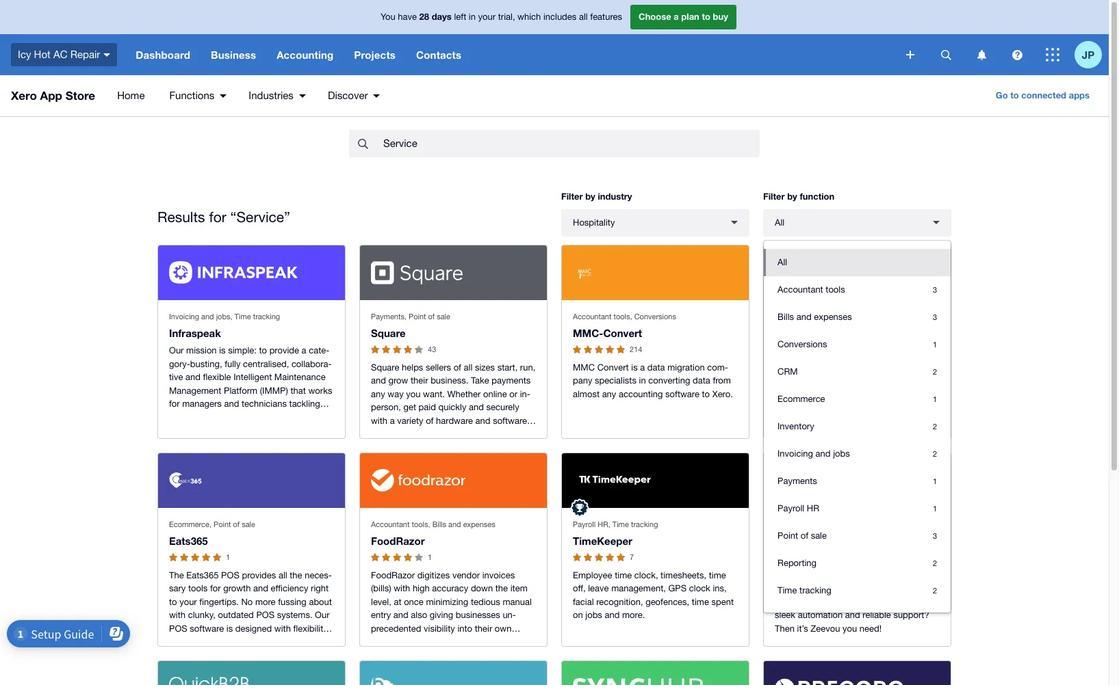 Task type: describe. For each thing, give the bounding box(es) containing it.
reporting inside point of sale, reporting shogo
[[821, 313, 854, 321]]

business button
[[201, 34, 266, 75]]

shogo link
[[775, 327, 807, 340]]

2 for reporting
[[933, 560, 937, 568]]

mmc-convert link
[[573, 327, 642, 340]]

of inside list box
[[801, 531, 809, 541]]

you inside join a global community of hosts and grow your hospitality business.  love the sound of industry-renowned training, sleek automation and reliable support? then it's zeevou you need!
[[843, 624, 857, 634]]

menu containing home
[[103, 75, 391, 116]]

timesheets,
[[661, 571, 707, 581]]

about
[[309, 597, 332, 608]]

2 vertical spatial their
[[371, 664, 389, 674]]

all button
[[764, 249, 951, 276]]

down
[[471, 584, 493, 594]]

invoicing for invoicing and jobs, time tracking infraspeak our mission is simple: to provide a cate gory-busting, fully centralised, collabora tive and flexible intelligent maintenance management platform (immp) that works for managers and technicians tackling the era of maintenance 5.0.
[[169, 313, 199, 321]]

e-
[[834, 376, 843, 386]]

neces
[[305, 571, 332, 581]]

zeevou logo image
[[775, 469, 866, 493]]

facial
[[573, 597, 594, 608]]

to inside invoicing and jobs, time tracking infraspeak our mission is simple: to provide a cate gory-busting, fully centralised, collabora tive and flexible intelligent maintenance management platform (immp) that works for managers and technicians tackling the era of maintenance 5.0.
[[259, 346, 267, 356]]

software inside the eats365 pos provides all the neces sary tools for growth and efficiency right to your fingertips. no more fussing about with clunky, outdated pos systems. our pos software is designed with flexibility and integration in mind, so you can see results fast.
[[190, 624, 224, 634]]

and down platform
[[224, 399, 239, 409]]

and up 'person,'
[[371, 376, 386, 386]]

with inside square helps sellers of all sizes start, run, and grow their business. take payments any way you want. whether online or in- person, get paid quickly and securely with a variety of hardware and software to process credit cards, apple pay, and android pay, including touch-free options.
[[371, 416, 388, 426]]

1 vertical spatial also
[[413, 637, 429, 648]]

point inside payments, point of sale square
[[409, 313, 426, 321]]

pos up growth
[[221, 571, 240, 581]]

2 for inventory
[[933, 423, 937, 431]]

tracking inside invoicing and jobs, time tracking infraspeak our mission is simple: to provide a cate gory-busting, fully centralised, collabora tive and flexible intelligent maintenance management platform (immp) that works for managers and technicians tackling the era of maintenance 5.0.
[[253, 313, 280, 321]]

of inside invoicing and jobs, time tracking infraspeak our mission is simple: to provide a cate gory-busting, fully centralised, collabora tive and flexible intelligent maintenance management platform (immp) that works for managers and technicians tackling the era of maintenance 5.0.
[[199, 412, 207, 423]]

business. inside join a global community of hosts and grow your hospitality business.  love the sound of industry-renowned training, sleek automation and reliable support? then it's zeevou you need!
[[860, 584, 898, 594]]

bills inside accountant tools, bills and expenses foodrazor
[[432, 521, 446, 529]]

that inside "foodrazor digitizes vendor invoices (bills) with high accuracy down the item level, at once minimizing tedious manual entry and also giving businesses un precedented visibility into their own costs. we also let users generate new purchase orders that get sent directly to their suppliers."
[[438, 651, 453, 661]]

and up 'zeevou logo'
[[816, 449, 831, 459]]

in inside you have 28 days left in your trial, which includes all features
[[469, 12, 476, 22]]

manual
[[503, 597, 532, 608]]

for inside the eats365 pos provides all the neces sary tools for growth and efficiency right to your fingertips. no more fussing about with clunky, outdated pos systems. our pos software is designed with flexibility and integration in mind, so you can see results fast.
[[210, 584, 221, 594]]

whether
[[447, 389, 481, 399]]

is inside invoicing and jobs, time tracking infraspeak our mission is simple: to provide a cate gory-busting, fully centralised, collabora tive and flexible intelligent maintenance management platform (immp) that works for managers and technicians tackling the era of maintenance 5.0.
[[219, 346, 226, 356]]

list box containing all
[[764, 241, 951, 613]]

of inside point of sale, reporting shogo
[[794, 313, 801, 321]]

accounting
[[277, 49, 334, 61]]

level,
[[371, 597, 391, 608]]

results for "service"
[[157, 209, 290, 225]]

clunky,
[[188, 611, 216, 621]]

foodrazor logo image
[[371, 469, 466, 493]]

xero. inside 'mmc convert is a data migration com pany specialists in converting data from almost any accounting software to xero.'
[[712, 389, 733, 399]]

sale for sary
[[242, 521, 255, 529]]

1 vertical spatial their
[[475, 624, 492, 634]]

choose
[[639, 11, 671, 22]]

can
[[294, 637, 309, 648]]

and up the shogo link
[[797, 312, 812, 322]]

214
[[630, 346, 642, 354]]

paid
[[419, 403, 436, 413]]

leave
[[588, 584, 609, 594]]

a inside invoicing and jobs, time tracking infraspeak our mission is simple: to provide a cate gory-busting, fully centralised, collabora tive and flexible intelligent maintenance management platform (immp) that works for managers and technicians tackling the era of maintenance 5.0.
[[302, 346, 306, 356]]

business. inside square helps sellers of all sizes start, run, and grow their business. take payments any way you want. whether online or in- person, get paid quickly and securely with a variety of hardware and software to process credit cards, apple pay, and android pay, including touch-free options.
[[431, 376, 468, 386]]

all inside you have 28 days left in your trial, which includes all features
[[579, 12, 588, 22]]

all for all button
[[778, 257, 787, 267]]

time up the 'ins,' at the right of the page
[[709, 571, 726, 581]]

recognition,
[[596, 597, 643, 608]]

platform
[[224, 386, 257, 396]]

that inside invoicing and jobs, time tracking infraspeak our mission is simple: to provide a cate gory-busting, fully centralised, collabora tive and flexible intelligent maintenance management platform (immp) that works for managers and technicians tackling the era of maintenance 5.0.
[[291, 386, 306, 396]]

you
[[381, 12, 395, 22]]

your inside the eats365 pos provides all the neces sary tools for growth and efficiency right to your fingertips. no more fussing about with clunky, outdated pos systems. our pos software is designed with flexibility and integration in mind, so you can see results fast.
[[179, 597, 197, 608]]

then
[[775, 624, 795, 634]]

management,
[[611, 584, 666, 594]]

un
[[503, 611, 516, 621]]

collabora
[[292, 359, 332, 369]]

eats365 app logo image
[[169, 469, 202, 493]]

ins,
[[713, 584, 727, 594]]

run,
[[520, 362, 536, 373]]

variety
[[397, 416, 423, 426]]

mmc convert is a data migration com pany specialists in converting data from almost any accounting software to xero.
[[573, 362, 733, 399]]

accounting button
[[266, 34, 344, 75]]

need!
[[860, 624, 882, 634]]

and down "provides"
[[253, 584, 268, 594]]

with left clunky,
[[169, 611, 186, 621]]

is inside 'mmc convert is a data migration com pany specialists in converting data from almost any accounting software to xero.'
[[631, 362, 638, 373]]

commerce
[[843, 376, 885, 386]]

get inside square helps sellers of all sizes start, run, and grow their business. take payments any way you want. whether online or in- person, get paid quickly and securely with a variety of hardware and software to process credit cards, apple pay, and android pay, including touch-free options.
[[404, 403, 416, 413]]

in-
[[520, 389, 530, 399]]

and inside "foodrazor digitizes vendor invoices (bills) with high accuracy down the item level, at once minimizing tedious manual entry and also giving businesses un precedented visibility into their own costs. we also let users generate new purchase orders that get sent directly to their suppliers."
[[393, 611, 408, 621]]

buy
[[713, 11, 728, 22]]

Search apps, industries, tasks and more... field
[[382, 131, 759, 157]]

cards,
[[440, 429, 465, 440]]

convert inside 'mmc convert is a data migration com pany specialists in converting data from almost any accounting software to xero.'
[[597, 362, 629, 373]]

ecommerce
[[778, 394, 825, 404]]

the
[[169, 571, 184, 581]]

filter by function
[[763, 191, 835, 202]]

of down the "paid" in the bottom of the page
[[426, 416, 434, 426]]

gps
[[668, 584, 687, 594]]

minimizing
[[426, 597, 468, 608]]

icy hot ac repair button
[[0, 34, 125, 75]]

employee time clock, timesheets, time off, leave management, gps clock ins, facial recognition, geofences, time spent on jobs and more.
[[573, 571, 734, 621]]

discover
[[328, 90, 368, 101]]

convert inside accountant tools, conversions mmc-convert
[[603, 327, 642, 340]]

hr,
[[598, 521, 611, 529]]

a inside join a global community of hosts and grow your hospitality business.  love the sound of industry-renowned training, sleek automation and reliable support? then it's zeevou you need!
[[794, 571, 799, 581]]

outdated
[[218, 611, 254, 621]]

and up apple on the left
[[476, 416, 491, 426]]

time down clock
[[692, 597, 709, 608]]

the eats365 pos provides all the neces sary tools for growth and efficiency right to your fingertips. no more fussing about with clunky, outdated pos systems. our pos software is designed with flexibility and integration in mind, so you can see results fast.
[[169, 571, 332, 661]]

tools, for accuracy
[[412, 521, 430, 529]]

sizes
[[475, 362, 495, 373]]

payroll for payroll hr
[[778, 504, 805, 514]]

eats365 inside the eats365 pos provides all the neces sary tools for growth and efficiency right to your fingertips. no more fussing about with clunky, outdated pos systems. our pos software is designed with flexibility and integration in mind, so you can see results fast.
[[186, 571, 219, 581]]

support?
[[894, 611, 929, 621]]

more
[[255, 597, 276, 608]]

square inside square helps sellers of all sizes start, run, and grow their business. take payments any way you want. whether online or in- person, get paid quickly and securely with a variety of hardware and software to process credit cards, apple pay, and android pay, including touch-free options.
[[371, 362, 399, 373]]

and down renowned
[[845, 611, 860, 621]]

navigation inside banner
[[125, 34, 897, 75]]

by for industry
[[585, 191, 595, 202]]

hospitality
[[817, 584, 858, 594]]

sale,
[[803, 313, 819, 321]]

grow inside square helps sellers of all sizes start, run, and grow their business. take payments any way you want. whether online or in- person, get paid quickly and securely with a variety of hardware and software to process credit cards, apple pay, and android pay, including touch-free options.
[[389, 376, 408, 386]]

svg image inside icy hot ac repair popup button
[[104, 53, 110, 57]]

1 horizontal spatial pay,
[[493, 429, 510, 440]]

for inside invoicing and jobs, time tracking infraspeak our mission is simple: to provide a cate gory-busting, fully centralised, collabora tive and flexible intelligent maintenance management platform (immp) that works for managers and technicians tackling the era of maintenance 5.0.
[[169, 399, 180, 409]]

foodrazor inside accountant tools, bills and expenses foodrazor
[[371, 535, 425, 548]]

of right sellers on the left
[[454, 362, 461, 373]]

plan
[[681, 11, 700, 22]]

and up love
[[909, 571, 924, 581]]

go
[[996, 90, 1008, 101]]

hospitality
[[573, 217, 615, 228]]

2 vertical spatial sale
[[811, 531, 827, 541]]

right
[[311, 584, 329, 594]]

to right go
[[1011, 90, 1019, 101]]

timekeeper app logo image
[[573, 469, 657, 493]]

accountant for accuracy
[[371, 521, 410, 529]]

28
[[419, 11, 429, 22]]

hosts
[[885, 571, 907, 581]]

home
[[117, 90, 145, 101]]

the inside join a global community of hosts and grow your hospitality business.  love the sound of industry-renowned training, sleek automation and reliable support? then it's zeevou you need!
[[922, 584, 935, 594]]

point of sale
[[778, 531, 827, 541]]

hardware
[[436, 416, 473, 426]]

you inside square helps sellers of all sizes start, run, and grow their business. take payments any way you want. whether online or in- person, get paid quickly and securely with a variety of hardware and software to process credit cards, apple pay, and android pay, including touch-free options.
[[406, 389, 421, 399]]

quickb2b order management system logo image
[[169, 677, 249, 686]]

specialists
[[595, 376, 637, 386]]

0 horizontal spatial maintenance
[[209, 412, 261, 423]]

zeevou inside join a global community of hosts and grow your hospitality business.  love the sound of industry-renowned training, sleek automation and reliable support? then it's zeevou you need!
[[811, 624, 840, 634]]

payments
[[492, 376, 531, 386]]

function
[[800, 191, 835, 202]]

automation
[[798, 611, 843, 621]]

and up management
[[186, 372, 201, 383]]

includes
[[544, 12, 577, 22]]

touch-
[[462, 443, 488, 453]]

3 for point of sale
[[933, 532, 937, 540]]

high
[[413, 584, 430, 594]]

pos up results
[[169, 624, 187, 634]]

from
[[713, 376, 731, 386]]

get inside "foodrazor digitizes vendor invoices (bills) with high accuracy down the item level, at once minimizing tedious manual entry and also giving businesses un precedented visibility into their own costs. we also let users generate new purchase orders that get sent directly to their suppliers."
[[456, 651, 469, 661]]

accountant for pany
[[573, 313, 612, 321]]

point down payroll hr
[[778, 531, 798, 541]]

jp
[[1082, 48, 1095, 61]]

discover button
[[317, 75, 391, 116]]

1 for conversions
[[933, 341, 937, 349]]

of inside ecommerce, point of sale eats365
[[233, 521, 240, 529]]

to inside "foodrazor digitizes vendor invoices (bills) with high accuracy down the item level, at once minimizing tedious manual entry and also giving businesses un precedented visibility into their own costs. we also let users generate new purchase orders that get sent directly to their suppliers."
[[522, 651, 530, 661]]

tools inside the eats365 pos provides all the neces sary tools for growth and efficiency right to your fingertips. no more fussing about with clunky, outdated pos systems. our pos software is designed with flexibility and integration in mind, so you can see results fast.
[[188, 584, 208, 594]]

by for function
[[787, 191, 797, 202]]

dashboard
[[136, 49, 190, 61]]

on
[[573, 611, 583, 621]]

infraspeak
[[169, 327, 221, 340]]

foodrazor inside "foodrazor digitizes vendor invoices (bills) with high accuracy down the item level, at once minimizing tedious manual entry and also giving businesses un precedented visibility into their own costs. we also let users generate new purchase orders that get sent directly to their suppliers."
[[371, 571, 415, 581]]

the inside "foodrazor digitizes vendor invoices (bills) with high accuracy down the item level, at once minimizing tedious manual entry and also giving businesses un precedented visibility into their own costs. we also let users generate new purchase orders that get sent directly to their suppliers."
[[495, 584, 508, 594]]

of down the time tracking
[[802, 597, 810, 608]]

projects button
[[344, 34, 406, 75]]

and inside employee time clock, timesheets, time off, leave management, gps clock ins, facial recognition, geofences, time spent on jobs and more.
[[605, 611, 620, 621]]

the inside the eats365 pos provides all the neces sary tools for growth and efficiency right to your fingertips. no more fussing about with clunky, outdated pos systems. our pos software is designed with flexibility and integration in mind, so you can see results fast.
[[290, 571, 302, 581]]

2 horizontal spatial time
[[778, 586, 797, 596]]

apps
[[1069, 90, 1090, 101]]

0 vertical spatial for
[[209, 209, 226, 225]]

point of sale, reporting shogo
[[775, 313, 854, 340]]

1 horizontal spatial conversions
[[778, 339, 827, 349]]

industries
[[249, 90, 294, 101]]

converting
[[648, 376, 690, 386]]

shogo
[[775, 327, 807, 340]]

love
[[900, 584, 920, 594]]

1 horizontal spatial tools
[[826, 284, 845, 295]]

centralised,
[[243, 359, 289, 369]]

our inside the eats365 pos provides all the neces sary tools for growth and efficiency right to your fingertips. no more fussing about with clunky, outdated pos systems. our pos software is designed with flexibility and integration in mind, so you can see results fast.
[[315, 611, 330, 621]]

invoices
[[482, 571, 515, 581]]

we
[[398, 637, 410, 648]]

and left jobs,
[[201, 313, 214, 321]]

to inside square helps sellers of all sizes start, run, and grow their business. take payments any way you want. whether online or in- person, get paid quickly and securely with a variety of hardware and software to process credit cards, apple pay, and android pay, including touch-free options.
[[371, 429, 379, 440]]

"service"
[[230, 209, 290, 225]]

pos inside a cloud based service to automatically sync pos and e-commerce data with xero.
[[796, 376, 814, 386]]

conversions inside accountant tools, conversions mmc-convert
[[634, 313, 676, 321]]

own
[[495, 624, 512, 634]]

point inside point of sale, reporting shogo
[[775, 313, 792, 321]]

1 for ecommerce
[[933, 395, 937, 404]]

and down whether at the left bottom of page
[[469, 403, 484, 413]]



Task type: vqa. For each thing, say whether or not it's contained in the screenshot.


Task type: locate. For each thing, give the bounding box(es) containing it.
all left the sizes
[[464, 362, 473, 373]]

0 horizontal spatial tools
[[188, 584, 208, 594]]

2 vertical spatial time
[[778, 586, 797, 596]]

software
[[665, 389, 700, 399], [493, 416, 527, 426], [190, 624, 224, 634]]

accountant up foodrazor link
[[371, 521, 410, 529]]

cate
[[309, 346, 330, 356]]

1 vertical spatial is
[[631, 362, 638, 373]]

1 vertical spatial software
[[493, 416, 527, 426]]

1 vertical spatial accountant
[[573, 313, 612, 321]]

0 vertical spatial all
[[775, 217, 785, 228]]

2 filter from the left
[[763, 191, 785, 202]]

accountant up sale, on the top of the page
[[778, 284, 823, 295]]

functions button
[[158, 75, 238, 116]]

1 svg image from the left
[[977, 50, 986, 60]]

reporting up join
[[778, 558, 817, 569]]

accountant up mmc-
[[573, 313, 612, 321]]

orders
[[410, 651, 436, 661]]

clock
[[689, 584, 711, 594]]

0 horizontal spatial time
[[235, 313, 251, 321]]

of right ecommerce,
[[233, 521, 240, 529]]

0 horizontal spatial expenses
[[463, 521, 495, 529]]

geofences,
[[646, 597, 690, 608]]

invoicing inside list box
[[778, 449, 813, 459]]

data down automatically
[[887, 376, 905, 386]]

2 xero. from the left
[[775, 389, 796, 399]]

2 horizontal spatial accountant
[[778, 284, 823, 295]]

1 vertical spatial jobs
[[586, 611, 602, 621]]

1 vertical spatial that
[[438, 651, 453, 661]]

2 for invoicing and jobs
[[933, 450, 937, 458]]

1 vertical spatial convert
[[597, 362, 629, 373]]

invoicing for invoicing and jobs
[[778, 449, 813, 459]]

entry
[[371, 611, 391, 621]]

tools, for pany
[[614, 313, 632, 321]]

2 horizontal spatial tracking
[[800, 586, 832, 596]]

0 vertical spatial accountant
[[778, 284, 823, 295]]

invoicing down inventory
[[778, 449, 813, 459]]

credit
[[416, 429, 438, 440]]

the down invoices
[[495, 584, 508, 594]]

to inside 'mmc convert is a data migration com pany specialists in converting data from almost any accounting software to xero.'
[[702, 389, 710, 399]]

efficiency
[[271, 584, 308, 594]]

time inside payroll hr, time tracking timekeeper
[[613, 521, 629, 529]]

pay, down credit
[[405, 443, 421, 453]]

get down users
[[456, 651, 469, 661]]

all for all popup button
[[775, 217, 785, 228]]

to inside banner
[[702, 11, 711, 22]]

filter for filter by function
[[763, 191, 785, 202]]

is up fully
[[219, 346, 226, 356]]

employee
[[573, 571, 612, 581]]

to up the android
[[371, 429, 379, 440]]

0 vertical spatial convert
[[603, 327, 642, 340]]

let
[[431, 637, 441, 648]]

a cloud based service to automatically sync pos and e-commerce data with xero.
[[775, 362, 929, 399]]

point up the shogo link
[[775, 313, 792, 321]]

go to connected apps
[[996, 90, 1090, 101]]

that down users
[[438, 651, 453, 661]]

a inside banner
[[674, 11, 679, 22]]

0 vertical spatial square
[[371, 327, 406, 340]]

in right the left
[[469, 12, 476, 22]]

0 horizontal spatial that
[[291, 386, 306, 396]]

2 horizontal spatial software
[[665, 389, 700, 399]]

1 horizontal spatial in
[[469, 12, 476, 22]]

featured app image
[[566, 495, 594, 522]]

expenses inside list box
[[814, 312, 852, 322]]

zeevou link
[[775, 535, 811, 548]]

tracking
[[253, 313, 280, 321], [631, 521, 658, 529], [800, 586, 832, 596]]

2 2 from the top
[[933, 423, 937, 431]]

2
[[933, 368, 937, 376], [933, 423, 937, 431], [933, 450, 937, 458], [933, 560, 937, 568], [933, 587, 937, 595]]

1 vertical spatial your
[[797, 584, 815, 594]]

2 svg image from the left
[[1012, 50, 1022, 60]]

and down at
[[393, 611, 408, 621]]

0 vertical spatial also
[[411, 611, 427, 621]]

conversions up "cloud"
[[778, 339, 827, 349]]

1 horizontal spatial you
[[406, 389, 421, 399]]

1 horizontal spatial invoicing
[[778, 449, 813, 459]]

0 horizontal spatial business.
[[431, 376, 468, 386]]

data for pany
[[693, 376, 710, 386]]

in inside the eats365 pos provides all the neces sary tools for growth and efficiency right to your fingertips. no more fussing about with clunky, outdated pos systems. our pos software is designed with flexibility and integration in mind, so you can see results fast.
[[231, 637, 238, 648]]

xero. inside a cloud based service to automatically sync pos and e-commerce data with xero.
[[775, 389, 796, 399]]

fast.
[[198, 651, 215, 661]]

their up britebiz logo
[[371, 664, 389, 674]]

0 horizontal spatial their
[[371, 664, 389, 674]]

1 horizontal spatial business.
[[860, 584, 898, 594]]

the right love
[[922, 584, 935, 594]]

accountant inside accountant tools, conversions mmc-convert
[[573, 313, 612, 321]]

to inside a cloud based service to automatically sync pos and e-commerce data with xero.
[[865, 362, 873, 373]]

jobs inside employee time clock, timesheets, time off, leave management, gps clock ins, facial recognition, geofences, time spent on jobs and more.
[[586, 611, 602, 621]]

grow up 'way'
[[389, 376, 408, 386]]

jobs inside list box
[[833, 449, 850, 459]]

bills up the shogo link
[[778, 312, 794, 322]]

filter left function
[[763, 191, 785, 202]]

menu
[[103, 75, 391, 116]]

jobs right on in the bottom right of the page
[[586, 611, 602, 621]]

with down automatically
[[907, 376, 924, 386]]

0 horizontal spatial payroll
[[573, 521, 596, 529]]

pany
[[573, 362, 728, 386]]

icy hot ac repair
[[18, 48, 100, 60]]

almost
[[573, 389, 600, 399]]

navigation containing dashboard
[[125, 34, 897, 75]]

pay,
[[493, 429, 510, 440], [405, 443, 421, 453]]

ecommerce, point of sale eats365
[[169, 521, 255, 548]]

data up converting
[[648, 362, 665, 373]]

your down global
[[797, 584, 815, 594]]

0 vertical spatial business.
[[431, 376, 468, 386]]

their inside square helps sellers of all sizes start, run, and grow their business. take payments any way you want. whether online or in- person, get paid quickly and securely with a variety of hardware and software to process credit cards, apple pay, and android pay, including touch-free options.
[[411, 376, 428, 386]]

pos down more
[[256, 611, 275, 621]]

0 horizontal spatial grow
[[389, 376, 408, 386]]

dashboard link
[[125, 34, 201, 75]]

synchub logo image
[[573, 679, 704, 686]]

with inside "foodrazor digitizes vendor invoices (bills) with high accuracy down the item level, at once minimizing tedious manual entry and also giving businesses un precedented visibility into their own costs. we also let users generate new purchase orders that get sent directly to their suppliers."
[[394, 584, 410, 594]]

grow inside join a global community of hosts and grow your hospitality business.  love the sound of industry-renowned training, sleek automation and reliable support? then it's zeevou you need!
[[775, 584, 795, 594]]

0 horizontal spatial svg image
[[977, 50, 986, 60]]

a up process
[[390, 416, 395, 426]]

and inside a cloud based service to automatically sync pos and e-commerce data with xero.
[[817, 376, 832, 386]]

1 horizontal spatial sale
[[437, 313, 450, 321]]

1 vertical spatial maintenance
[[209, 412, 261, 423]]

reporting right sale, on the top of the page
[[821, 313, 854, 321]]

infraspeak app logo image
[[169, 261, 298, 284]]

apple
[[467, 429, 491, 440]]

all inside the eats365 pos provides all the neces sary tools for growth and efficiency right to your fingertips. no more fussing about with clunky, outdated pos systems. our pos software is designed with flexibility and integration in mind, so you can see results fast.
[[279, 571, 287, 581]]

the left era
[[169, 412, 182, 423]]

1 vertical spatial foodrazor
[[371, 571, 415, 581]]

1 horizontal spatial software
[[493, 416, 527, 426]]

get up variety
[[404, 403, 416, 413]]

0 horizontal spatial you
[[277, 637, 292, 648]]

the inside invoicing and jobs, time tracking infraspeak our mission is simple: to provide a cate gory-busting, fully centralised, collabora tive and flexible intelligent maintenance management platform (immp) that works for managers and technicians tackling the era of maintenance 5.0.
[[169, 412, 182, 423]]

your inside join a global community of hosts and grow your hospitality business.  love the sound of industry-renowned training, sleek automation and reliable support? then it's zeevou you need!
[[797, 584, 815, 594]]

also up orders
[[413, 637, 429, 648]]

tracking up "provide"
[[253, 313, 280, 321]]

1 horizontal spatial your
[[478, 12, 496, 22]]

data inside a cloud based service to automatically sync pos and e-commerce data with xero.
[[887, 376, 905, 386]]

mind,
[[241, 637, 263, 648]]

0 vertical spatial eats365
[[169, 535, 208, 548]]

all inside button
[[778, 257, 787, 267]]

maintenance down collabora
[[274, 372, 326, 383]]

sale inside ecommerce, point of sale eats365
[[242, 521, 255, 529]]

home button
[[103, 75, 158, 116]]

also
[[411, 611, 427, 621], [413, 637, 429, 648]]

0 horizontal spatial jobs
[[586, 611, 602, 621]]

1 vertical spatial expenses
[[463, 521, 495, 529]]

our inside invoicing and jobs, time tracking infraspeak our mission is simple: to provide a cate gory-busting, fully centralised, collabora tive and flexible intelligent maintenance management platform (immp) that works for managers and technicians tackling the era of maintenance 5.0.
[[169, 346, 184, 356]]

foodrazor digitizes vendor invoices (bills) with high accuracy down the item level, at once minimizing tedious manual entry and also giving businesses un precedented visibility into their own costs. we also let users generate new purchase orders that get sent directly to their suppliers.
[[371, 571, 532, 674]]

0 horizontal spatial is
[[219, 346, 226, 356]]

eats365 right the
[[186, 571, 219, 581]]

accountant
[[778, 284, 823, 295], [573, 313, 612, 321], [371, 521, 410, 529]]

a down 214
[[640, 362, 645, 373]]

you inside the eats365 pos provides all the neces sary tools for growth and efficiency right to your fingertips. no more fussing about with clunky, outdated pos systems. our pos software is designed with flexibility and integration in mind, so you can see results fast.
[[277, 637, 292, 648]]

provide
[[269, 346, 299, 356]]

all button
[[763, 209, 952, 237]]

tools down shogo logo
[[826, 284, 845, 295]]

the up efficiency in the left of the page
[[290, 571, 302, 581]]

1 xero. from the left
[[712, 389, 733, 399]]

square inside payments, point of sale square
[[371, 327, 406, 340]]

any for run,
[[371, 389, 385, 399]]

1 horizontal spatial by
[[787, 191, 797, 202]]

1 for payments
[[933, 478, 937, 486]]

pos
[[796, 376, 814, 386], [221, 571, 240, 581], [256, 611, 275, 621], [169, 624, 187, 634]]

1 horizontal spatial tools,
[[614, 313, 632, 321]]

1 vertical spatial tools,
[[412, 521, 430, 529]]

infraspeak link
[[169, 327, 221, 340]]

you have 28 days left in your trial, which includes all features
[[381, 11, 622, 22]]

to up "commerce"
[[865, 362, 873, 373]]

0 vertical spatial reporting
[[821, 313, 854, 321]]

business. down sellers on the left
[[431, 376, 468, 386]]

1 vertical spatial pay,
[[405, 443, 421, 453]]

any inside square helps sellers of all sizes start, run, and grow their business. take payments any way you want. whether online or in- person, get paid quickly and securely with a variety of hardware and software to process credit cards, apple pay, and android pay, including touch-free options.
[[371, 389, 385, 399]]

ac
[[53, 48, 67, 60]]

2 vertical spatial your
[[179, 597, 197, 608]]

accountant inside accountant tools, bills and expenses foodrazor
[[371, 521, 410, 529]]

software inside square helps sellers of all sizes start, run, and grow their business. take payments any way you want. whether online or in- person, get paid quickly and securely with a variety of hardware and software to process credit cards, apple pay, and android pay, including touch-free options.
[[493, 416, 527, 426]]

0 horizontal spatial reporting
[[778, 558, 817, 569]]

1 any from the left
[[371, 389, 385, 399]]

of up 43
[[428, 313, 435, 321]]

tracking up the 7
[[631, 521, 658, 529]]

2 horizontal spatial sale
[[811, 531, 827, 541]]

software inside 'mmc convert is a data migration com pany specialists in converting data from almost any accounting software to xero.'
[[665, 389, 700, 399]]

payroll inside payroll hr, time tracking timekeeper
[[573, 521, 596, 529]]

any down "specialists"
[[602, 389, 616, 399]]

2 vertical spatial for
[[210, 584, 221, 594]]

your left trial,
[[478, 12, 496, 22]]

banner containing jp
[[0, 0, 1109, 75]]

1 horizontal spatial that
[[438, 651, 453, 661]]

sale for run,
[[437, 313, 450, 321]]

of left hosts
[[875, 571, 882, 581]]

point right payments,
[[409, 313, 426, 321]]

eats365 down ecommerce,
[[169, 535, 208, 548]]

2 horizontal spatial is
[[631, 362, 638, 373]]

1 3 from the top
[[933, 286, 937, 294]]

a inside square helps sellers of all sizes start, run, and grow their business. take payments any way you want. whether online or in- person, get paid quickly and securely with a variety of hardware and software to process credit cards, apple pay, and android pay, including touch-free options.
[[390, 416, 395, 426]]

for down management
[[169, 399, 180, 409]]

1 horizontal spatial any
[[602, 389, 616, 399]]

invoicing
[[169, 313, 199, 321], [778, 449, 813, 459]]

grow down join
[[775, 584, 795, 594]]

bills inside list box
[[778, 312, 794, 322]]

days
[[432, 11, 452, 22]]

mmc convert app logo image
[[573, 261, 596, 284]]

0 horizontal spatial accountant
[[371, 521, 410, 529]]

in inside 'mmc convert is a data migration com pany specialists in converting data from almost any accounting software to xero.'
[[639, 376, 646, 386]]

start,
[[497, 362, 518, 373]]

time down the 7
[[615, 571, 632, 581]]

our left the mission
[[169, 346, 184, 356]]

in left mind,
[[231, 637, 238, 648]]

provides
[[242, 571, 276, 581]]

1 horizontal spatial xero.
[[775, 389, 796, 399]]

2 3 from the top
[[933, 313, 937, 321]]

(immp)
[[260, 386, 288, 396]]

1 horizontal spatial accountant
[[573, 313, 612, 321]]

1 vertical spatial get
[[456, 651, 469, 661]]

with up at
[[394, 584, 410, 594]]

1 horizontal spatial expenses
[[814, 312, 852, 322]]

(bills)
[[371, 584, 391, 594]]

accountant tools, conversions mmc-convert
[[573, 313, 676, 340]]

all inside popup button
[[775, 217, 785, 228]]

jobs up 'zeevou logo'
[[833, 449, 850, 459]]

1 horizontal spatial reporting
[[821, 313, 854, 321]]

1 vertical spatial grow
[[775, 584, 795, 594]]

1 vertical spatial our
[[315, 611, 330, 621]]

securely
[[486, 403, 519, 413]]

you right so
[[277, 637, 292, 648]]

1 for payroll hr
[[933, 505, 937, 513]]

to inside the eats365 pos provides all the neces sary tools for growth and efficiency right to your fingertips. no more fussing about with clunky, outdated pos systems. our pos software is designed with flexibility and integration in mind, so you can see results fast.
[[169, 597, 177, 608]]

1 2 from the top
[[933, 368, 937, 376]]

0 horizontal spatial pay,
[[405, 443, 421, 453]]

all inside square helps sellers of all sizes start, run, and grow their business. take payments any way you want. whether online or in- person, get paid quickly and securely with a variety of hardware and software to process credit cards, apple pay, and android pay, including touch-free options.
[[464, 362, 473, 373]]

industries button
[[238, 75, 317, 116]]

timekeeper
[[573, 535, 633, 548]]

3 for bills and expenses
[[933, 313, 937, 321]]

results
[[169, 651, 195, 661]]

1 vertical spatial for
[[169, 399, 180, 409]]

navigation
[[125, 34, 897, 75]]

1 square from the top
[[371, 327, 406, 340]]

a
[[674, 11, 679, 22], [302, 346, 306, 356], [640, 362, 645, 373], [390, 416, 395, 426], [794, 571, 799, 581]]

training,
[[890, 597, 922, 608]]

7
[[630, 554, 634, 562]]

4 2 from the top
[[933, 560, 937, 568]]

xero. down the from
[[712, 389, 733, 399]]

software down securely
[[493, 416, 527, 426]]

2 by from the left
[[787, 191, 797, 202]]

None search field
[[349, 130, 760, 157]]

you left need!
[[843, 624, 857, 634]]

banner
[[0, 0, 1109, 75]]

with inside a cloud based service to automatically sync pos and e-commerce data with xero.
[[907, 376, 924, 386]]

0 vertical spatial is
[[219, 346, 226, 356]]

com
[[707, 362, 728, 373]]

0 horizontal spatial tools,
[[412, 521, 430, 529]]

svg image
[[977, 50, 986, 60], [1012, 50, 1022, 60]]

payroll left the "hr" on the right bottom of the page
[[778, 504, 805, 514]]

xero. down sync
[[775, 389, 796, 399]]

maintenance down platform
[[209, 412, 261, 423]]

0 horizontal spatial any
[[371, 389, 385, 399]]

0 vertical spatial our
[[169, 346, 184, 356]]

0 vertical spatial all
[[579, 12, 588, 22]]

0 vertical spatial tools,
[[614, 313, 632, 321]]

2 square from the top
[[371, 362, 399, 373]]

and up results
[[169, 637, 184, 648]]

sale up "provides"
[[242, 521, 255, 529]]

process
[[381, 429, 413, 440]]

svg image
[[1046, 48, 1060, 62], [941, 50, 951, 60], [906, 51, 915, 59], [104, 53, 110, 57]]

expenses down accountant tools
[[814, 312, 852, 322]]

store
[[65, 88, 95, 103]]

flexibility
[[293, 624, 328, 634]]

eats365 inside ecommerce, point of sale eats365
[[169, 535, 208, 548]]

group
[[764, 241, 951, 613]]

designed
[[235, 624, 272, 634]]

2 foodrazor from the top
[[371, 571, 415, 581]]

and down based
[[817, 376, 832, 386]]

is down 214
[[631, 362, 638, 373]]

contacts button
[[406, 34, 472, 75]]

0 vertical spatial grow
[[389, 376, 408, 386]]

3 2 from the top
[[933, 450, 937, 458]]

fussing
[[278, 597, 307, 608]]

by left function
[[787, 191, 797, 202]]

foodrazor
[[371, 535, 425, 548], [371, 571, 415, 581]]

invoicing and jobs
[[778, 449, 850, 459]]

all for run,
[[464, 362, 473, 373]]

0 vertical spatial maintenance
[[274, 372, 326, 383]]

intelligent
[[234, 372, 272, 383]]

suppliers.
[[391, 664, 430, 674]]

hr
[[807, 504, 820, 514]]

all up accountant tools
[[778, 257, 787, 267]]

data for pos
[[887, 376, 905, 386]]

tracking inside list box
[[800, 586, 832, 596]]

0 horizontal spatial software
[[190, 624, 224, 634]]

1 by from the left
[[585, 191, 595, 202]]

2 horizontal spatial their
[[475, 624, 492, 634]]

2 horizontal spatial you
[[843, 624, 857, 634]]

1 vertical spatial reporting
[[778, 558, 817, 569]]

2 for crm
[[933, 368, 937, 376]]

bills down the foodrazor logo at the bottom of page
[[432, 521, 446, 529]]

and down securely
[[512, 429, 527, 440]]

1 horizontal spatial their
[[411, 376, 428, 386]]

for right results at left
[[209, 209, 226, 225]]

0 horizontal spatial get
[[404, 403, 416, 413]]

tools, inside accountant tools, bills and expenses foodrazor
[[412, 521, 430, 529]]

filter for filter by industry
[[561, 191, 583, 202]]

all left features
[[579, 12, 588, 22]]

3 3 from the top
[[933, 532, 937, 540]]

point inside ecommerce, point of sale eats365
[[214, 521, 231, 529]]

0 horizontal spatial sale
[[242, 521, 255, 529]]

options.
[[371, 456, 403, 466]]

era
[[184, 412, 197, 423]]

time up sound
[[778, 586, 797, 596]]

0 vertical spatial that
[[291, 386, 306, 396]]

square logo image
[[371, 261, 463, 284]]

for up fingertips.
[[210, 584, 221, 594]]

ecommerce,
[[169, 521, 212, 529]]

bills
[[778, 312, 794, 322], [432, 521, 446, 529]]

3 for accountant tools
[[933, 286, 937, 294]]

quickly
[[438, 403, 467, 413]]

invoicing inside invoicing and jobs, time tracking infraspeak our mission is simple: to provide a cate gory-busting, fully centralised, collabora tive and flexible intelligent maintenance management platform (immp) that works for managers and technicians tackling the era of maintenance 5.0.
[[169, 313, 199, 321]]

any inside 'mmc convert is a data migration com pany specialists in converting data from almost any accounting software to xero.'
[[602, 389, 616, 399]]

1 vertical spatial sale
[[242, 521, 255, 529]]

purchase
[[371, 651, 408, 661]]

tools, inside accountant tools, conversions mmc-convert
[[614, 313, 632, 321]]

0 vertical spatial bills
[[778, 312, 794, 322]]

to down the
[[169, 597, 177, 608]]

payroll hr, time tracking timekeeper
[[573, 521, 658, 548]]

1 horizontal spatial tracking
[[631, 521, 658, 529]]

tools, up the mmc-convert "link"
[[614, 313, 632, 321]]

to left buy
[[702, 11, 711, 22]]

filter up hospitality
[[561, 191, 583, 202]]

expenses inside accountant tools, bills and expenses foodrazor
[[463, 521, 495, 529]]

hospitality button
[[561, 209, 750, 237]]

1 vertical spatial 3
[[933, 313, 937, 321]]

2 vertical spatial accountant
[[371, 521, 410, 529]]

and inside accountant tools, bills and expenses foodrazor
[[448, 521, 461, 529]]

payroll left hr,
[[573, 521, 596, 529]]

2 for time tracking
[[933, 587, 937, 595]]

giving
[[430, 611, 453, 621]]

0 horizontal spatial invoicing
[[169, 313, 199, 321]]

1 horizontal spatial all
[[464, 362, 473, 373]]

including
[[424, 443, 460, 453]]

payroll hr
[[778, 504, 820, 514]]

is inside the eats365 pos provides all the neces sary tools for growth and efficiency right to your fingertips. no more fussing about with clunky, outdated pos systems. our pos software is designed with flexibility and integration in mind, so you can see results fast.
[[226, 624, 233, 634]]

0 vertical spatial tools
[[826, 284, 845, 295]]

tracking inside payroll hr, time tracking timekeeper
[[631, 521, 658, 529]]

at
[[394, 597, 402, 608]]

2 vertical spatial in
[[231, 637, 238, 648]]

group containing all
[[764, 241, 951, 613]]

1 foodrazor from the top
[[371, 535, 425, 548]]

your inside you have 28 days left in your trial, which includes all features
[[478, 12, 496, 22]]

1 filter from the left
[[561, 191, 583, 202]]

of inside payments, point of sale square
[[428, 313, 435, 321]]

our down about
[[315, 611, 330, 621]]

0 horizontal spatial filter
[[561, 191, 583, 202]]

business. up renowned
[[860, 584, 898, 594]]

jobs,
[[216, 313, 232, 321]]

time inside invoicing and jobs, time tracking infraspeak our mission is simple: to provide a cate gory-busting, fully centralised, collabora tive and flexible intelligent maintenance management platform (immp) that works for managers and technicians tackling the era of maintenance 5.0.
[[235, 313, 251, 321]]

zeevou down payroll hr
[[775, 535, 811, 548]]

precoro app logo image
[[775, 678, 906, 686]]

their up generate
[[475, 624, 492, 634]]

sync
[[775, 376, 794, 386]]

list box
[[764, 241, 951, 613]]

5 2 from the top
[[933, 587, 937, 595]]

0 vertical spatial 3
[[933, 286, 937, 294]]

pos down "cloud"
[[796, 376, 814, 386]]

1 horizontal spatial data
[[693, 376, 710, 386]]

1 horizontal spatial maintenance
[[274, 372, 326, 383]]

time right jobs,
[[235, 313, 251, 321]]

2 vertical spatial is
[[226, 624, 233, 634]]

0 vertical spatial zeevou
[[775, 535, 811, 548]]

0 vertical spatial invoicing
[[169, 313, 199, 321]]

busting,
[[190, 359, 222, 369]]

2 any from the left
[[602, 389, 616, 399]]

a inside 'mmc convert is a data migration com pany specialists in converting data from almost any accounting software to xero.'
[[640, 362, 645, 373]]

sale down the "hr" on the right bottom of the page
[[811, 531, 827, 541]]

with down systems.
[[274, 624, 291, 634]]

britebiz logo image
[[371, 677, 395, 686]]

all for sary
[[279, 571, 287, 581]]

0 horizontal spatial data
[[648, 362, 665, 373]]

xero.
[[712, 389, 733, 399], [775, 389, 796, 399]]

1 horizontal spatial time
[[613, 521, 629, 529]]

person,
[[371, 403, 401, 413]]

shogo logo image
[[775, 262, 885, 284]]

sale up sellers on the left
[[437, 313, 450, 321]]

any for pany
[[602, 389, 616, 399]]

2 horizontal spatial your
[[797, 584, 815, 594]]

systems.
[[277, 611, 313, 621]]

contacts
[[416, 49, 462, 61]]

payroll for payroll hr, time tracking timekeeper
[[573, 521, 596, 529]]

accountant inside list box
[[778, 284, 823, 295]]

for
[[209, 209, 226, 225], [169, 399, 180, 409], [210, 584, 221, 594]]

sale inside payments, point of sale square
[[437, 313, 450, 321]]

by
[[585, 191, 595, 202], [787, 191, 797, 202]]



